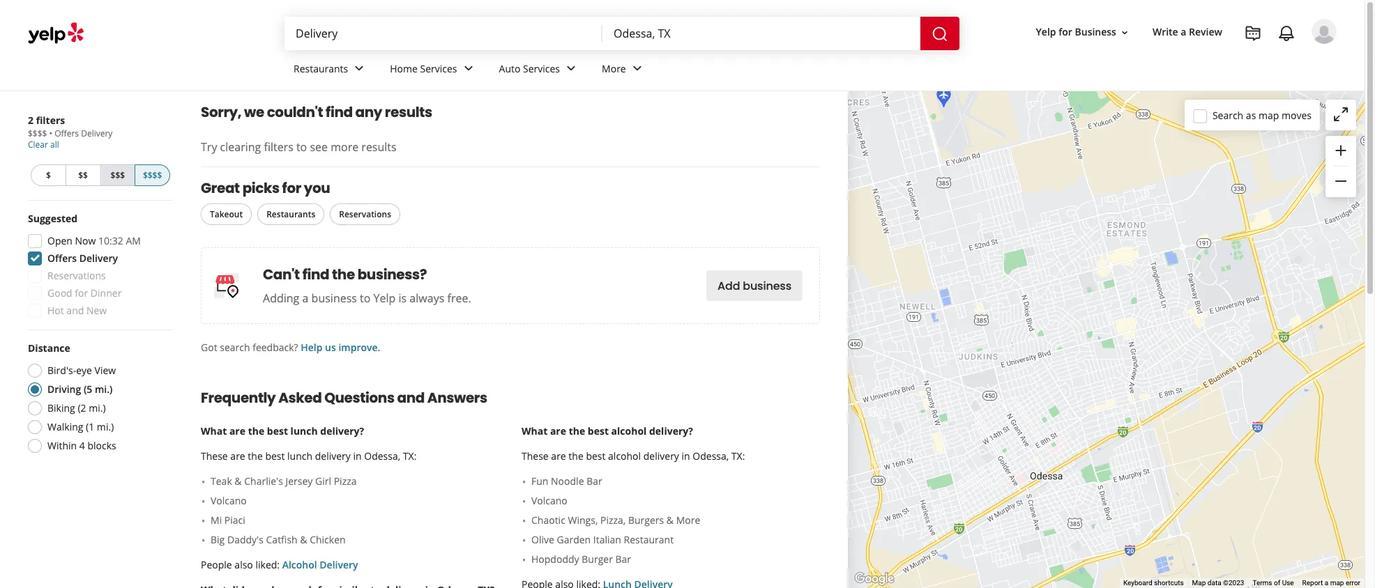 Task type: vqa. For each thing, say whether or not it's contained in the screenshot.
24 chevron down v2 icon within Auto Services LINK
yes



Task type: locate. For each thing, give the bounding box(es) containing it.
map for error
[[1331, 580, 1345, 587]]

24 chevron down v2 image inside home services link
[[460, 60, 477, 77]]

1 horizontal spatial tx:
[[732, 450, 745, 463]]

0 vertical spatial offers
[[55, 128, 79, 140]]

1 horizontal spatial &
[[300, 534, 307, 547]]

0 horizontal spatial more
[[602, 62, 626, 75]]

the inside can't find the business? adding a business to yelp is always free.
[[332, 265, 355, 285]]

hot
[[47, 304, 64, 317]]

chaotic wings, pizza, burgers & more link
[[532, 514, 820, 528]]

1 24 chevron down v2 image from the left
[[351, 60, 368, 77]]

yelp left business
[[1036, 25, 1057, 39]]

0 horizontal spatial to
[[296, 140, 307, 155]]

0 vertical spatial for
[[1059, 25, 1073, 39]]

2 services from the left
[[523, 62, 560, 75]]

what
[[201, 425, 227, 438], [522, 425, 548, 438]]

tx: for these are the best alcohol delivery in odessa, tx:
[[732, 450, 745, 463]]

best for these are the best lunch delivery in odessa, tx:
[[265, 450, 285, 463]]

volcano up chaotic
[[532, 495, 568, 508]]

services inside home services link
[[420, 62, 457, 75]]

catfish
[[266, 534, 298, 547]]

0 horizontal spatial tx:
[[403, 450, 417, 463]]

in up fun noodle bar link
[[682, 450, 690, 463]]

1 horizontal spatial and
[[397, 389, 425, 408]]

1 horizontal spatial map
[[1331, 580, 1345, 587]]

1 horizontal spatial these
[[522, 450, 549, 463]]

1 horizontal spatial business
[[743, 278, 792, 294]]

0 horizontal spatial &
[[235, 475, 242, 488]]

volcano up the piaci
[[211, 495, 247, 508]]

eye
[[76, 364, 92, 377]]

0 vertical spatial restaurants
[[294, 62, 348, 75]]

1 vertical spatial map
[[1331, 580, 1345, 587]]

to down business?
[[360, 291, 371, 306]]

results
[[385, 103, 432, 122], [362, 140, 397, 155]]

lunch up jersey
[[287, 450, 313, 463]]

tx: up teak & charlie's jersey girl pizza link
[[403, 450, 417, 463]]

none field up business categories element
[[614, 26, 910, 41]]

and left answers
[[397, 389, 425, 408]]

1 horizontal spatial yelp
[[1036, 25, 1057, 39]]

2 vertical spatial for
[[75, 287, 88, 300]]

driving (5 mi.)
[[47, 383, 113, 396]]

asked
[[278, 389, 322, 408]]

$$$$ button
[[135, 165, 170, 186]]

a right report
[[1325, 580, 1329, 587]]

2 24 chevron down v2 image from the left
[[460, 60, 477, 77]]

delivery down open now 10:32 am
[[79, 252, 118, 265]]

restaurants inside business categories element
[[294, 62, 348, 75]]

None field
[[296, 26, 592, 41], [614, 26, 910, 41]]

restaurants up "sorry, we couldn't find any results"
[[294, 62, 348, 75]]

more
[[331, 140, 359, 155]]

tx: up fun noodle bar link
[[732, 450, 745, 463]]

great picks for you
[[201, 179, 330, 198]]

$$
[[78, 170, 88, 181]]

24 chevron down v2 image inside restaurants link
[[351, 60, 368, 77]]

2 horizontal spatial &
[[667, 514, 674, 527]]

for inside group
[[75, 287, 88, 300]]

restaurants down great picks for you
[[267, 209, 315, 220]]

can't
[[263, 265, 300, 285]]

1 vertical spatial yelp
[[374, 291, 396, 306]]

odessa, up teak & charlie's jersey girl pizza link
[[364, 450, 401, 463]]

& up olive garden italian restaurant link
[[667, 514, 674, 527]]

2 tx: from the left
[[732, 450, 745, 463]]

delivery? for what are the best alcohol delivery?
[[649, 425, 693, 438]]

delivery down chicken
[[320, 559, 358, 572]]

mi.) right the (5
[[95, 383, 113, 396]]

option group
[[24, 342, 173, 458]]

delivery? for what are the best lunch delivery?
[[320, 425, 364, 438]]

2 delivery from the left
[[644, 450, 679, 463]]

1 horizontal spatial for
[[282, 179, 301, 198]]

2 odessa, from the left
[[693, 450, 729, 463]]

1 vertical spatial group
[[24, 212, 173, 322]]

1 tx: from the left
[[403, 450, 417, 463]]

bar down "italian"
[[616, 553, 631, 566]]

a right write
[[1181, 25, 1187, 39]]

for left business
[[1059, 25, 1073, 39]]

these up the teak
[[201, 450, 228, 463]]

1 none field from the left
[[296, 26, 592, 41]]

chaotic
[[532, 514, 566, 527]]

odessa, up fun noodle bar link
[[693, 450, 729, 463]]

odessa,
[[364, 450, 401, 463], [693, 450, 729, 463]]

delivery? up the these are the best alcohol delivery in odessa, tx:
[[649, 425, 693, 438]]

write a review
[[1153, 25, 1223, 39]]

0 horizontal spatial volcano
[[211, 495, 247, 508]]

1 horizontal spatial delivery
[[644, 450, 679, 463]]

volcano link down fun noodle bar link
[[532, 495, 820, 509]]

2 none field from the left
[[614, 26, 910, 41]]

restaurants for restaurants link
[[294, 62, 348, 75]]

2 horizontal spatial a
[[1325, 580, 1329, 587]]

restaurants inside button
[[267, 209, 315, 220]]

1 horizontal spatial services
[[523, 62, 560, 75]]

mi.) right (2
[[89, 402, 106, 415]]

notifications image
[[1279, 25, 1295, 42]]

to left the 'see'
[[296, 140, 307, 155]]

24 chevron down v2 image for home services
[[460, 60, 477, 77]]

services right home
[[420, 62, 457, 75]]

burgers
[[628, 514, 664, 527]]

clear
[[28, 139, 48, 151]]

best down what are the best lunch delivery?
[[265, 450, 285, 463]]

1 vertical spatial delivery
[[79, 252, 118, 265]]

1 volcano link from the left
[[211, 495, 499, 509]]

1 vertical spatial a
[[302, 291, 309, 306]]

data
[[1208, 580, 1222, 587]]

0 vertical spatial reservations
[[339, 209, 391, 220]]

0 horizontal spatial for
[[75, 287, 88, 300]]

2 vertical spatial a
[[1325, 580, 1329, 587]]

1 horizontal spatial more
[[676, 514, 701, 527]]

what for what are the best alcohol delivery?
[[522, 425, 548, 438]]

0 horizontal spatial odessa,
[[364, 450, 401, 463]]

1 horizontal spatial in
[[682, 450, 690, 463]]

1 vertical spatial &
[[667, 514, 674, 527]]

yelp left the is
[[374, 291, 396, 306]]

mi.) right (1
[[97, 421, 114, 434]]

delivery? down the frequently asked questions and answers
[[320, 425, 364, 438]]

0 vertical spatial &
[[235, 475, 242, 488]]

business inside can't find the business? adding a business to yelp is always free.
[[312, 291, 357, 306]]

1 what from the left
[[201, 425, 227, 438]]

& right the teak
[[235, 475, 242, 488]]

business
[[743, 278, 792, 294], [312, 291, 357, 306]]

4
[[79, 439, 85, 453]]

none field up home services link
[[296, 26, 592, 41]]

1 horizontal spatial bar
[[616, 553, 631, 566]]

1 vertical spatial bar
[[616, 553, 631, 566]]

1 horizontal spatial volcano link
[[532, 495, 820, 509]]

yelp inside can't find the business? adding a business to yelp is always free.
[[374, 291, 396, 306]]

0 horizontal spatial map
[[1259, 108, 1280, 122]]

1 vertical spatial $$$$
[[143, 170, 162, 181]]

24 chevron down v2 image inside auto services link
[[563, 60, 580, 77]]

questions
[[324, 389, 395, 408]]

0 vertical spatial $$$$
[[28, 128, 47, 140]]

0 vertical spatial results
[[385, 103, 432, 122]]

takeout
[[210, 209, 243, 220]]

to inside can't find the business? adding a business to yelp is always free.
[[360, 291, 371, 306]]

1 vertical spatial reservations
[[47, 269, 106, 283]]

volcano
[[211, 495, 247, 508], [532, 495, 568, 508]]

restaurants for restaurants button
[[267, 209, 315, 220]]

filters right clearing
[[264, 140, 294, 155]]

map left error
[[1331, 580, 1345, 587]]

$$$$ right $$$
[[143, 170, 162, 181]]

to
[[296, 140, 307, 155], [360, 291, 371, 306]]

restaurants link
[[283, 50, 379, 91]]

0 vertical spatial group
[[1326, 136, 1357, 197]]

help
[[301, 341, 323, 354]]

delivery inside 2 filters $$$$ • offers delivery clear all
[[81, 128, 113, 140]]

0 vertical spatial lunch
[[291, 425, 318, 438]]

0 vertical spatial mi.)
[[95, 383, 113, 396]]

2 what from the left
[[522, 425, 548, 438]]

3 24 chevron down v2 image from the left
[[563, 60, 580, 77]]

& right 'catfish'
[[300, 534, 307, 547]]

•
[[49, 128, 52, 140]]

0 horizontal spatial a
[[302, 291, 309, 306]]

1 horizontal spatial reservations
[[339, 209, 391, 220]]

0 horizontal spatial what
[[201, 425, 227, 438]]

2 volcano link from the left
[[532, 495, 820, 509]]

a inside can't find the business? adding a business to yelp is always free.
[[302, 291, 309, 306]]

0 horizontal spatial bar
[[587, 475, 602, 488]]

free.
[[447, 291, 471, 306]]

biking (2 mi.)
[[47, 402, 106, 415]]

Near text field
[[614, 26, 910, 41]]

best
[[267, 425, 288, 438], [588, 425, 609, 438], [265, 450, 285, 463], [586, 450, 606, 463]]

delivery inside group
[[79, 252, 118, 265]]

alcohol up the these are the best alcohol delivery in odessa, tx:
[[612, 425, 647, 438]]

the for these are the best alcohol delivery in odessa, tx:
[[569, 450, 584, 463]]

24 chevron down v2 image for restaurants
[[351, 60, 368, 77]]

use
[[1283, 580, 1294, 587]]

0 horizontal spatial group
[[24, 212, 173, 322]]

sorry, we couldn't find any results
[[201, 103, 432, 122]]

1 vertical spatial and
[[397, 389, 425, 408]]

1 vertical spatial find
[[303, 265, 329, 285]]

1 vertical spatial offers
[[47, 252, 77, 265]]

best down what are the best alcohol delivery?
[[586, 450, 606, 463]]

map right as
[[1259, 108, 1280, 122]]

reservations
[[339, 209, 391, 220], [47, 269, 106, 283]]

noodle
[[551, 475, 584, 488]]

what for what are the best lunch delivery?
[[201, 425, 227, 438]]

1 vertical spatial for
[[282, 179, 301, 198]]

picks
[[243, 179, 280, 198]]

results right more
[[362, 140, 397, 155]]

0 vertical spatial map
[[1259, 108, 1280, 122]]

fun noodle bar volcano chaotic wings, pizza, burgers & more olive garden italian restaurant hopdoddy burger bar
[[532, 475, 701, 566]]

0 horizontal spatial these
[[201, 450, 228, 463]]

offers right •
[[55, 128, 79, 140]]

am
[[126, 234, 141, 248]]

for up hot and new
[[75, 287, 88, 300]]

services for home services
[[420, 62, 457, 75]]

delivery up fun noodle bar link
[[644, 450, 679, 463]]

reservations up business?
[[339, 209, 391, 220]]

a for write
[[1181, 25, 1187, 39]]

1 odessa, from the left
[[364, 450, 401, 463]]

0 vertical spatial yelp
[[1036, 25, 1057, 39]]

yelp
[[1036, 25, 1057, 39], [374, 291, 396, 306]]

auto
[[499, 62, 521, 75]]

teak
[[211, 475, 232, 488]]

italian
[[594, 534, 622, 547]]

delivery up girl
[[315, 450, 351, 463]]

business right add
[[743, 278, 792, 294]]

in for what are the best lunch delivery?
[[353, 450, 362, 463]]

1 horizontal spatial volcano
[[532, 495, 568, 508]]

2 horizontal spatial for
[[1059, 25, 1073, 39]]

2 these from the left
[[522, 450, 549, 463]]

0 horizontal spatial delivery
[[315, 450, 351, 463]]

offers
[[55, 128, 79, 140], [47, 252, 77, 265]]

filters up •
[[36, 114, 65, 127]]

1 vertical spatial mi.)
[[89, 402, 106, 415]]

0 horizontal spatial yelp
[[374, 291, 396, 306]]

2 volcano from the left
[[532, 495, 568, 508]]

reservations button
[[330, 204, 400, 225]]

are for what are the best lunch delivery?
[[229, 425, 246, 438]]

0 vertical spatial to
[[296, 140, 307, 155]]

$
[[46, 170, 51, 181]]

write a review link
[[1147, 20, 1228, 45]]

& inside fun noodle bar volcano chaotic wings, pizza, burgers & more olive garden italian restaurant hopdoddy burger bar
[[667, 514, 674, 527]]

1 horizontal spatial none field
[[614, 26, 910, 41]]

a right adding
[[302, 291, 309, 306]]

1 vertical spatial lunch
[[287, 450, 313, 463]]

for left you
[[282, 179, 301, 198]]

0 horizontal spatial in
[[353, 450, 362, 463]]

4 24 chevron down v2 image from the left
[[629, 60, 646, 77]]

in up teak & charlie's jersey girl pizza link
[[353, 450, 362, 463]]

for for business
[[1059, 25, 1073, 39]]

services
[[420, 62, 457, 75], [523, 62, 560, 75]]

hopdoddy burger bar link
[[532, 553, 820, 567]]

0 vertical spatial and
[[67, 304, 84, 317]]

all
[[50, 139, 59, 151]]

0 horizontal spatial volcano link
[[211, 495, 499, 509]]

and inside group
[[67, 304, 84, 317]]

$$$$ inside 2 filters $$$$ • offers delivery clear all
[[28, 128, 47, 140]]

map for moves
[[1259, 108, 1280, 122]]

$$$$ left •
[[28, 128, 47, 140]]

2 vertical spatial mi.)
[[97, 421, 114, 434]]

1 vertical spatial to
[[360, 291, 371, 306]]

1 vertical spatial alcohol
[[608, 450, 641, 463]]

what down frequently
[[201, 425, 227, 438]]

the for can't find the business? adding a business to yelp is always free.
[[332, 265, 355, 285]]

find right can't
[[303, 265, 329, 285]]

in
[[353, 450, 362, 463], [682, 450, 690, 463]]

alcohol down what are the best alcohol delivery?
[[608, 450, 641, 463]]

24 chevron down v2 image inside the 'more' link
[[629, 60, 646, 77]]

0 vertical spatial bar
[[587, 475, 602, 488]]

jersey
[[286, 475, 313, 488]]

in for what are the best alcohol delivery?
[[682, 450, 690, 463]]

best for what are the best alcohol delivery?
[[588, 425, 609, 438]]

0 vertical spatial delivery
[[81, 128, 113, 140]]

these are the best lunch delivery in odessa, tx:
[[201, 450, 417, 463]]

the for what are the best alcohol delivery?
[[569, 425, 585, 438]]

1 horizontal spatial to
[[360, 291, 371, 306]]

search
[[220, 341, 250, 354]]

lunch for delivery
[[287, 450, 313, 463]]

1 vertical spatial restaurants
[[267, 209, 315, 220]]

results right the any
[[385, 103, 432, 122]]

0 vertical spatial find
[[326, 103, 353, 122]]

us
[[325, 341, 336, 354]]

1 vertical spatial more
[[676, 514, 701, 527]]

0 horizontal spatial business
[[312, 291, 357, 306]]

volcano inside fun noodle bar volcano chaotic wings, pizza, burgers & more olive garden italian restaurant hopdoddy burger bar
[[532, 495, 568, 508]]

none field near
[[614, 26, 910, 41]]

$$$ button
[[100, 165, 135, 186]]

wings,
[[568, 514, 598, 527]]

add
[[718, 278, 740, 294]]

bar right noodle
[[587, 475, 602, 488]]

review
[[1189, 25, 1223, 39]]

report a map error
[[1303, 580, 1361, 587]]

offers down open on the left top of page
[[47, 252, 77, 265]]

keyboard shortcuts
[[1124, 580, 1184, 587]]

0 horizontal spatial none field
[[296, 26, 592, 41]]

0 horizontal spatial $$$$
[[28, 128, 47, 140]]

within
[[47, 439, 77, 453]]

1 horizontal spatial odessa,
[[693, 450, 729, 463]]

volcano link up mi piaci link
[[211, 495, 499, 509]]

1 volcano from the left
[[211, 495, 247, 508]]

$$$$ inside button
[[143, 170, 162, 181]]

fun
[[532, 475, 549, 488]]

2 in from the left
[[682, 450, 690, 463]]

delivery right all in the top of the page
[[81, 128, 113, 140]]

2 delivery? from the left
[[649, 425, 693, 438]]

chicken
[[310, 534, 346, 547]]

walking
[[47, 421, 83, 434]]

these
[[201, 450, 228, 463], [522, 450, 549, 463]]

lunch up "these are the best lunch delivery in odessa, tx:"
[[291, 425, 318, 438]]

0 horizontal spatial delivery?
[[320, 425, 364, 438]]

charlie's
[[244, 475, 283, 488]]

1 horizontal spatial delivery?
[[649, 425, 693, 438]]

big
[[211, 534, 225, 547]]

0 horizontal spatial and
[[67, 304, 84, 317]]

services right auto
[[523, 62, 560, 75]]

the
[[332, 265, 355, 285], [248, 425, 265, 438], [569, 425, 585, 438], [248, 450, 263, 463], [569, 450, 584, 463]]

0 vertical spatial alcohol
[[612, 425, 647, 438]]

add business link
[[707, 271, 803, 301]]

for for dinner
[[75, 287, 88, 300]]

the for what are the best lunch delivery?
[[248, 425, 265, 438]]

1 horizontal spatial a
[[1181, 25, 1187, 39]]

best up "these are the best lunch delivery in odessa, tx:"
[[267, 425, 288, 438]]

1 horizontal spatial $$$$
[[143, 170, 162, 181]]

reservations down offers delivery in the top left of the page
[[47, 269, 106, 283]]

24 chevron down v2 image
[[351, 60, 368, 77], [460, 60, 477, 77], [563, 60, 580, 77], [629, 60, 646, 77]]

services inside auto services link
[[523, 62, 560, 75]]

what up 'fun'
[[522, 425, 548, 438]]

(2
[[78, 402, 86, 415]]

offers inside 2 filters $$$$ • offers delivery clear all
[[55, 128, 79, 140]]

tx:
[[403, 450, 417, 463], [732, 450, 745, 463]]

zoom in image
[[1333, 142, 1350, 159]]

business up us
[[312, 291, 357, 306]]

these up 'fun'
[[522, 450, 549, 463]]

0 horizontal spatial filters
[[36, 114, 65, 127]]

0 horizontal spatial services
[[420, 62, 457, 75]]

are for these are the best alcohol delivery in odessa, tx:
[[551, 450, 566, 463]]

people also liked: alcohol delivery
[[201, 559, 358, 572]]

these for these are the best lunch delivery in odessa, tx:
[[201, 450, 228, 463]]

1 delivery from the left
[[315, 450, 351, 463]]

1 horizontal spatial what
[[522, 425, 548, 438]]

these for these are the best alcohol delivery in odessa, tx:
[[522, 450, 549, 463]]

hopdoddy
[[532, 553, 579, 566]]

0 vertical spatial more
[[602, 62, 626, 75]]

group
[[1326, 136, 1357, 197], [24, 212, 173, 322]]

best up the these are the best alcohol delivery in odessa, tx:
[[588, 425, 609, 438]]

1 vertical spatial filters
[[264, 140, 294, 155]]

what are the best alcohol delivery?
[[522, 425, 693, 438]]

2 vertical spatial delivery
[[320, 559, 358, 572]]

group containing suggested
[[24, 212, 173, 322]]

restaurant
[[624, 534, 674, 547]]

for inside button
[[1059, 25, 1073, 39]]

teak & charlie's jersey girl pizza volcano mi piaci big daddy's catfish & chicken
[[211, 475, 357, 547]]

0 vertical spatial filters
[[36, 114, 65, 127]]

frequently asked questions and answers
[[201, 389, 487, 408]]

delivery?
[[320, 425, 364, 438], [649, 425, 693, 438]]

are for these are the best lunch delivery in odessa, tx:
[[230, 450, 245, 463]]

best for what are the best lunch delivery?
[[267, 425, 288, 438]]

1 in from the left
[[353, 450, 362, 463]]

1 services from the left
[[420, 62, 457, 75]]

1 delivery? from the left
[[320, 425, 364, 438]]

0 vertical spatial a
[[1181, 25, 1187, 39]]

None search field
[[285, 17, 963, 50]]

1 these from the left
[[201, 450, 228, 463]]

find left the any
[[326, 103, 353, 122]]

and right hot
[[67, 304, 84, 317]]

0 horizontal spatial reservations
[[47, 269, 106, 283]]



Task type: describe. For each thing, give the bounding box(es) containing it.
map region
[[766, 0, 1376, 589]]

the for these are the best lunch delivery in odessa, tx:
[[248, 450, 263, 463]]

biking
[[47, 402, 75, 415]]

24 chevron down v2 image for auto services
[[563, 60, 580, 77]]

terms
[[1253, 580, 1273, 587]]

$ button
[[31, 165, 65, 186]]

shortcuts
[[1155, 580, 1184, 587]]

24 chevron down v2 image for more
[[629, 60, 646, 77]]

home
[[390, 62, 418, 75]]

10:32
[[98, 234, 123, 248]]

blocks
[[88, 439, 116, 453]]

mi.) for driving (5 mi.)
[[95, 383, 113, 396]]

a for report
[[1325, 580, 1329, 587]]

piaci
[[224, 514, 245, 527]]

yelp for business
[[1036, 25, 1117, 39]]

alcohol for delivery?
[[612, 425, 647, 438]]

within 4 blocks
[[47, 439, 116, 453]]

volcano link for olive garden italian restaurant
[[532, 495, 820, 509]]

teak & charlie's jersey girl pizza link
[[211, 475, 499, 489]]

burger
[[582, 553, 613, 566]]

report a map error link
[[1303, 580, 1361, 587]]

mi
[[211, 514, 222, 527]]

home services link
[[379, 50, 488, 91]]

keyboard
[[1124, 580, 1153, 587]]

16 chevron down v2 image
[[1120, 27, 1131, 38]]

google image
[[852, 571, 898, 589]]

yelp for business button
[[1031, 20, 1136, 45]]

write
[[1153, 25, 1179, 39]]

try clearing filters to see more results
[[201, 140, 397, 155]]

open
[[47, 234, 73, 248]]

fun noodle bar link
[[532, 475, 820, 489]]

couldn't
[[267, 103, 323, 122]]

map
[[1193, 580, 1206, 587]]

reservations inside reservations button
[[339, 209, 391, 220]]

what are the best lunch delivery?
[[201, 425, 364, 438]]

got search feedback? help us improve.
[[201, 341, 380, 354]]

best for these are the best alcohol delivery in odessa, tx:
[[586, 450, 606, 463]]

2 vertical spatial &
[[300, 534, 307, 547]]

1 horizontal spatial filters
[[264, 140, 294, 155]]

delivery for lunch
[[315, 450, 351, 463]]

$$ button
[[65, 165, 100, 186]]

tx: for these are the best lunch delivery in odessa, tx:
[[403, 450, 417, 463]]

(5
[[84, 383, 92, 396]]

user actions element
[[1025, 17, 1357, 103]]

1 vertical spatial results
[[362, 140, 397, 155]]

none field find
[[296, 26, 592, 41]]

business?
[[358, 265, 427, 285]]

odessa, for what are the best lunch delivery?
[[364, 450, 401, 463]]

home services
[[390, 62, 457, 75]]

open now 10:32 am
[[47, 234, 141, 248]]

new
[[86, 304, 107, 317]]

brad k. image
[[1312, 19, 1337, 44]]

more inside business categories element
[[602, 62, 626, 75]]

mi piaci link
[[211, 514, 499, 528]]

Find text field
[[296, 26, 592, 41]]

feedback?
[[253, 341, 298, 354]]

services for auto services
[[523, 62, 560, 75]]

terms of use
[[1253, 580, 1294, 587]]

olive
[[532, 534, 554, 547]]

people
[[201, 559, 232, 572]]

report
[[1303, 580, 1323, 587]]

of
[[1274, 580, 1281, 587]]

driving
[[47, 383, 81, 396]]

yelp inside yelp for business button
[[1036, 25, 1057, 39]]

©2023
[[1224, 580, 1245, 587]]

are for what are the best alcohol delivery?
[[550, 425, 566, 438]]

bird's-eye view
[[47, 364, 116, 377]]

filters inside 2 filters $$$$ • offers delivery clear all
[[36, 114, 65, 127]]

adding
[[263, 291, 300, 306]]

as
[[1246, 108, 1257, 122]]

also
[[235, 559, 253, 572]]

lunch for delivery?
[[291, 425, 318, 438]]

expand map image
[[1333, 106, 1350, 123]]

alcohol for delivery
[[608, 450, 641, 463]]

takeout button
[[201, 204, 252, 225]]

business
[[1075, 25, 1117, 39]]

try
[[201, 140, 217, 155]]

search image
[[932, 26, 949, 42]]

these are the best alcohol delivery in odessa, tx:
[[522, 450, 745, 463]]

odessa, for what are the best alcohol delivery?
[[693, 450, 729, 463]]

you
[[304, 179, 330, 198]]

offers inside group
[[47, 252, 77, 265]]

search
[[1213, 108, 1244, 122]]

now
[[75, 234, 96, 248]]

more link
[[591, 50, 657, 91]]

sorry,
[[201, 103, 241, 122]]

delivery for alcohol
[[644, 450, 679, 463]]

2
[[28, 114, 33, 127]]

mi.) for biking (2 mi.)
[[89, 402, 106, 415]]

bird's-
[[47, 364, 76, 377]]

dinner
[[91, 287, 122, 300]]

projects image
[[1245, 25, 1262, 42]]

option group containing distance
[[24, 342, 173, 458]]

help us improve. button
[[301, 341, 380, 354]]

any
[[355, 103, 382, 122]]

volcano link for big daddy's catfish & chicken
[[211, 495, 499, 509]]

view
[[95, 364, 116, 377]]

offers delivery
[[47, 252, 118, 265]]

more inside fun noodle bar volcano chaotic wings, pizza, burgers & more olive garden italian restaurant hopdoddy burger bar
[[676, 514, 701, 527]]

alcohol
[[282, 559, 317, 572]]

1 horizontal spatial group
[[1326, 136, 1357, 197]]

pizza
[[334, 475, 357, 488]]

liked:
[[256, 559, 280, 572]]

auto services link
[[488, 50, 591, 91]]

moves
[[1282, 108, 1312, 122]]

clear all link
[[28, 139, 59, 151]]

can't find the business? adding a business to yelp is always free.
[[263, 265, 471, 306]]

zoom out image
[[1333, 173, 1350, 190]]

is
[[399, 291, 407, 306]]

business categories element
[[283, 50, 1337, 91]]

volcano inside teak & charlie's jersey girl pizza volcano mi piaci big daddy's catfish & chicken
[[211, 495, 247, 508]]

find inside can't find the business? adding a business to yelp is always free.
[[303, 265, 329, 285]]

alcohol delivery link
[[282, 559, 358, 572]]

search as map moves
[[1213, 108, 1312, 122]]

mi.) for walking (1 mi.)
[[97, 421, 114, 434]]

distance
[[28, 342, 70, 355]]



